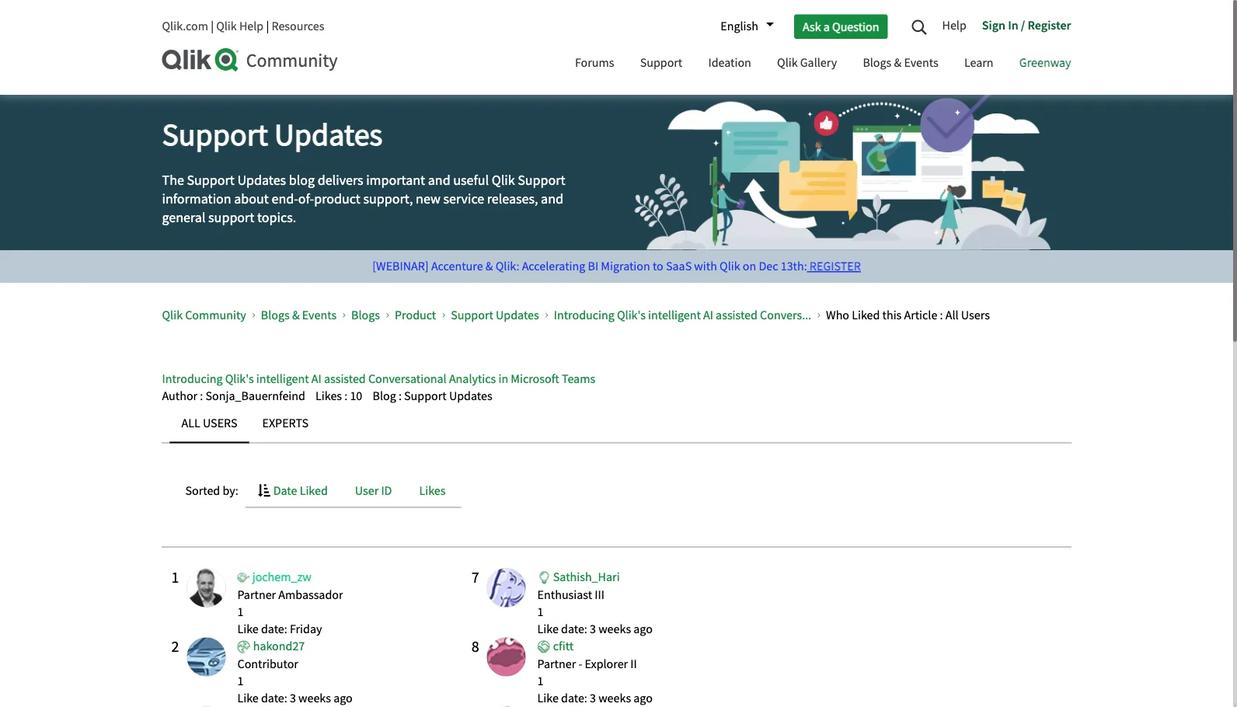 Task type: describe. For each thing, give the bounding box(es) containing it.
1 vertical spatial all
[[182, 415, 200, 431]]

3 inside 'enthusiast iii 1 like date: 3 weeks ago'
[[590, 621, 596, 637]]

partner ambassador image
[[237, 572, 250, 584]]

1 vertical spatial users
[[203, 415, 237, 431]]

sorted by:
[[185, 483, 238, 499]]

events for blogs & events link on the top of page
[[302, 307, 337, 323]]

hakond27 link
[[253, 638, 305, 654]]

iii
[[595, 587, 605, 603]]

2 | from the left
[[266, 18, 269, 34]]

weeks inside 'enthusiast iii 1 like date: 3 weeks ago'
[[599, 621, 631, 637]]

& for blogs & events link on the top of page
[[292, 307, 300, 323]]

1 left jochem_zw image
[[171, 568, 179, 588]]

the
[[162, 171, 184, 189]]

1 inside partner - explorer ii 1 like date: 3 weeks ago
[[538, 673, 544, 689]]

0 vertical spatial support updates
[[162, 115, 383, 155]]

: for blog : support updates
[[399, 388, 402, 404]]

dec
[[759, 258, 779, 274]]

like inside 'enthusiast iii 1 like date: 3 weeks ago'
[[538, 621, 559, 637]]

ambassador
[[279, 587, 343, 603]]

intelligent for conversational
[[256, 371, 309, 387]]

like inside partner - explorer ii 1 like date: 3 weeks ago
[[538, 690, 559, 706]]

product
[[395, 307, 436, 323]]

service
[[443, 190, 484, 208]]

sign
[[982, 17, 1006, 33]]

introducing qlik's intelligent ai assisted convers...
[[554, 307, 812, 323]]

contributor 1 like date: 3 weeks ago
[[237, 656, 353, 706]]

support updates link
[[451, 307, 539, 323]]

qlik:
[[496, 258, 520, 274]]

partner - explorer ii image
[[538, 641, 551, 654]]

a
[[824, 18, 830, 34]]

qlik's for introducing qlik's intelligent ai assisted conversational analytics in microsoft teams
[[225, 371, 254, 387]]

8
[[472, 637, 479, 657]]

english button
[[713, 13, 774, 40]]

user id
[[355, 483, 392, 499]]

1 vertical spatial &
[[486, 258, 493, 274]]

accenture
[[431, 258, 483, 274]]

friday
[[290, 621, 322, 637]]

qlik gallery link
[[766, 41, 849, 87]]

10
[[350, 388, 362, 404]]

by:
[[223, 483, 238, 499]]

sign in / register
[[982, 17, 1072, 33]]

in
[[499, 371, 509, 387]]

date: inside 'enthusiast iii 1 like date: 3 weeks ago'
[[561, 621, 588, 637]]

support down conversational
[[404, 388, 447, 404]]

date: inside partner ambassador 1 like date: friday
[[261, 621, 287, 637]]

ask a question
[[803, 18, 880, 34]]

experts
[[262, 415, 309, 431]]

who
[[826, 307, 850, 323]]

liked for who
[[852, 307, 880, 323]]

sathish_hari
[[553, 569, 620, 585]]

new
[[416, 190, 441, 208]]

releases,
[[487, 190, 538, 208]]

qlik's for introducing qlik's intelligent ai assisted convers...
[[617, 307, 646, 323]]

qlik.com link
[[162, 18, 208, 34]]

users inside list
[[961, 307, 990, 323]]

to
[[653, 258, 664, 274]]

3 inside contributor 1 like date: 3 weeks ago
[[290, 690, 296, 706]]

english
[[721, 18, 759, 34]]

likes for likes
[[419, 483, 446, 499]]

all users
[[182, 415, 237, 431]]

community inside community link
[[246, 49, 338, 72]]

updates inside the support updates blog delivers important and useful qlik support information about end-of-product support, new service releases, and general support topics.
[[237, 171, 286, 189]]

updates down analytics
[[449, 388, 493, 404]]

all users link
[[170, 405, 249, 443]]

like inside contributor 1 like date: 3 weeks ago
[[237, 690, 259, 706]]

0 horizontal spatial help
[[239, 18, 264, 34]]

intelligent for convers...
[[648, 307, 701, 323]]

sonja_bauernfeind
[[206, 388, 305, 404]]

convers...
[[760, 307, 812, 323]]

jochem_zw link
[[252, 569, 312, 585]]

date: inside partner - explorer ii 1 like date: 3 weeks ago
[[561, 690, 588, 706]]

with
[[694, 258, 717, 274]]

-
[[579, 656, 583, 672]]

date
[[273, 483, 297, 499]]

qlik.com
[[162, 18, 208, 34]]

qlik inside menu bar
[[777, 55, 798, 71]]

[webinar]  accenture & qlik:  accelerating bi migration to saas with qlik on dec 13th: register
[[373, 258, 861, 274]]

author
[[162, 388, 198, 404]]

ideation button
[[697, 41, 763, 87]]

ago inside partner - explorer ii 1 like date: 3 weeks ago
[[634, 690, 653, 706]]

all inside list
[[946, 307, 959, 323]]

id
[[381, 483, 392, 499]]

qlik inside the support updates blog delivers important and useful qlik support information about end-of-product support, new service releases, and general support topics.
[[492, 171, 515, 189]]

help link
[[943, 12, 975, 41]]

enthusiast iii image
[[538, 571, 551, 585]]

blogs link
[[351, 307, 380, 323]]

sign in / register link
[[975, 12, 1072, 41]]

greenway link
[[1008, 41, 1083, 87]]

tab list containing all users
[[162, 405, 1072, 443]]

enthusiast iii 1 like date: 3 weeks ago
[[538, 587, 653, 637]]

7
[[472, 568, 479, 588]]

end-
[[272, 190, 298, 208]]

article
[[904, 307, 938, 323]]

blogs & events link
[[261, 307, 337, 323]]

2
[[171, 637, 179, 657]]

ago inside contributor 1 like date: 3 weeks ago
[[334, 690, 353, 706]]

community link
[[162, 48, 548, 72]]

13th:
[[781, 258, 807, 274]]

resources
[[272, 18, 324, 34]]

weeks inside contributor 1 like date: 3 weeks ago
[[299, 690, 331, 706]]

information
[[162, 190, 231, 208]]

microsoft
[[511, 371, 559, 387]]

enthusiast
[[538, 587, 592, 603]]

learn button
[[953, 41, 1006, 87]]

explorer
[[585, 656, 628, 672]]

this
[[883, 307, 902, 323]]

teams
[[562, 371, 596, 387]]

likes : 10
[[316, 388, 362, 404]]

date: inside contributor 1 like date: 3 weeks ago
[[261, 690, 287, 706]]

updates down qlik:
[[496, 307, 539, 323]]

user id link
[[343, 475, 404, 507]]

/
[[1021, 17, 1026, 33]]

date liked link
[[246, 475, 340, 507]]

assisted for convers...
[[716, 307, 758, 323]]

likes link
[[408, 475, 457, 507]]

register
[[1028, 17, 1072, 33]]

question
[[833, 18, 880, 34]]



Task type: locate. For each thing, give the bounding box(es) containing it.
tab list
[[162, 405, 1072, 443]]

partner down cfitt on the bottom left
[[538, 656, 576, 672]]

liked right date
[[300, 483, 328, 499]]

: right blog
[[399, 388, 402, 404]]

updates
[[274, 115, 383, 155], [237, 171, 286, 189], [496, 307, 539, 323], [449, 388, 493, 404]]

partner for 8
[[538, 656, 576, 672]]

qlik
[[216, 18, 237, 34], [777, 55, 798, 71], [492, 171, 515, 189], [720, 258, 741, 274], [162, 307, 183, 323]]

support right forums
[[640, 55, 683, 71]]

all
[[946, 307, 959, 323], [182, 415, 200, 431]]

ask a question link
[[794, 14, 888, 39]]

ai for conversational
[[312, 371, 322, 387]]

in
[[1008, 17, 1019, 33]]

introducing qlik's intelligent ai assisted conversational analytics in microsoft teams link
[[162, 371, 596, 387]]

1 vertical spatial liked
[[300, 483, 328, 499]]

partner
[[237, 587, 276, 603], [538, 656, 576, 672]]

gallery
[[801, 55, 837, 71]]

qlik community link
[[162, 307, 246, 323]]

sorted
[[185, 483, 220, 499]]

ai for convers...
[[704, 307, 714, 323]]

blogs & events inside popup button
[[863, 55, 939, 71]]

hakond27 image
[[187, 638, 226, 677]]

0 vertical spatial events
[[904, 55, 939, 71]]

blogs right qlik community link
[[261, 307, 290, 323]]

0 horizontal spatial support updates
[[162, 115, 383, 155]]

qlik help link
[[216, 18, 264, 34]]

migration
[[601, 258, 650, 274]]

author : sonja_bauernfeind
[[162, 388, 305, 404]]

introducing down bi
[[554, 307, 615, 323]]

blogs for blogs & events link on the top of page
[[261, 307, 290, 323]]

like up partner - explorer ii icon
[[538, 621, 559, 637]]

users right article
[[961, 307, 990, 323]]

1 down partner - explorer ii icon
[[538, 673, 544, 689]]

learn
[[965, 55, 994, 71]]

liked inside list
[[852, 307, 880, 323]]

cfitt image
[[487, 638, 526, 677]]

ai up likes : 10
[[312, 371, 322, 387]]

ai down with
[[704, 307, 714, 323]]

likes right the id
[[419, 483, 446, 499]]

help inside help link
[[943, 17, 967, 33]]

0 horizontal spatial blogs
[[261, 307, 290, 323]]

0 horizontal spatial qlik's
[[225, 371, 254, 387]]

1 horizontal spatial users
[[961, 307, 990, 323]]

ask
[[803, 18, 821, 34]]

0 horizontal spatial |
[[211, 18, 214, 34]]

qlik's down migration
[[617, 307, 646, 323]]

1 horizontal spatial liked
[[852, 307, 880, 323]]

resources link
[[272, 18, 324, 34]]

likes for likes : 10
[[316, 388, 342, 404]]

0 vertical spatial ai
[[704, 307, 714, 323]]

date liked
[[273, 483, 328, 499]]

intelligent down saas
[[648, 307, 701, 323]]

like inside partner ambassador 1 like date: friday
[[237, 621, 259, 637]]

weeks down "explorer"
[[599, 690, 631, 706]]

1 vertical spatial partner
[[538, 656, 576, 672]]

0 horizontal spatial &
[[292, 307, 300, 323]]

events for blogs & events popup button
[[904, 55, 939, 71]]

qlik gallery
[[777, 55, 837, 71]]

introducing
[[554, 307, 615, 323], [162, 371, 223, 387]]

qlik's up author : sonja_bauernfeind
[[225, 371, 254, 387]]

introducing for introducing qlik's intelligent ai assisted conversational analytics in microsoft teams
[[162, 371, 223, 387]]

qlik inside list
[[162, 307, 183, 323]]

0 vertical spatial community
[[246, 49, 338, 72]]

2 vertical spatial &
[[292, 307, 300, 323]]

users
[[961, 307, 990, 323], [203, 415, 237, 431]]

accelerating
[[522, 258, 586, 274]]

introducing qlik's intelligent ai assisted convers... link
[[554, 307, 812, 323]]

0 vertical spatial introducing
[[554, 307, 615, 323]]

1 horizontal spatial partner
[[538, 656, 576, 672]]

likes left 10
[[316, 388, 342, 404]]

0 horizontal spatial partner
[[237, 587, 276, 603]]

blogs & events left blogs link
[[261, 307, 337, 323]]

support down accenture
[[451, 307, 494, 323]]

topics.
[[257, 209, 296, 227]]

menu bar containing forums
[[564, 41, 1083, 87]]

1 | from the left
[[211, 18, 214, 34]]

0 horizontal spatial assisted
[[324, 371, 366, 387]]

assisted up likes : 10
[[324, 371, 366, 387]]

blogs & events for blogs & events popup button
[[863, 55, 939, 71]]

1 down partner ambassador image
[[237, 604, 244, 620]]

0 horizontal spatial users
[[203, 415, 237, 431]]

1 vertical spatial community
[[185, 307, 246, 323]]

2 horizontal spatial blogs
[[863, 55, 892, 71]]

1 horizontal spatial &
[[486, 258, 493, 274]]

1 vertical spatial qlik's
[[225, 371, 254, 387]]

partner down partner ambassador image
[[237, 587, 276, 603]]

1 horizontal spatial help
[[943, 17, 967, 33]]

date:
[[261, 621, 287, 637], [561, 621, 588, 637], [261, 690, 287, 706], [561, 690, 588, 706]]

1 vertical spatial events
[[302, 307, 337, 323]]

1 vertical spatial assisted
[[324, 371, 366, 387]]

1 horizontal spatial and
[[541, 190, 564, 208]]

assisted
[[716, 307, 758, 323], [324, 371, 366, 387]]

1 horizontal spatial all
[[946, 307, 959, 323]]

events inside list
[[302, 307, 337, 323]]

help left the sign
[[943, 17, 967, 33]]

0 horizontal spatial intelligent
[[256, 371, 309, 387]]

about
[[234, 190, 269, 208]]

register link
[[807, 258, 861, 274]]

1 vertical spatial list
[[158, 388, 1072, 405]]

1 horizontal spatial events
[[904, 55, 939, 71]]

1 inside partner ambassador 1 like date: friday
[[237, 604, 244, 620]]

assisted inside list
[[716, 307, 758, 323]]

1 vertical spatial intelligent
[[256, 371, 309, 387]]

ago inside 'enthusiast iii 1 like date: 3 weeks ago'
[[634, 621, 653, 637]]

support updates up blog
[[162, 115, 383, 155]]

sathish_hari link
[[553, 569, 620, 585]]

list down bi
[[162, 295, 1029, 336]]

the support updates blog delivers important and useful qlik support information about end-of-product support, new service releases, and general support topics.
[[162, 171, 566, 227]]

:
[[940, 307, 943, 323], [200, 388, 203, 404], [345, 388, 348, 404], [399, 388, 402, 404]]

blogs & events for blogs & events link on the top of page
[[261, 307, 337, 323]]

support updates inside list
[[451, 307, 539, 323]]

0 vertical spatial qlik's
[[617, 307, 646, 323]]

1 vertical spatial ai
[[312, 371, 322, 387]]

0 horizontal spatial liked
[[300, 483, 328, 499]]

1 vertical spatial introducing
[[162, 371, 223, 387]]

cfitt link
[[553, 638, 574, 654]]

jochem_zw image
[[187, 569, 226, 607]]

forums button
[[564, 41, 626, 87]]

blogs for blogs & events popup button
[[863, 55, 892, 71]]

| right qlik help link
[[266, 18, 269, 34]]

partner inside partner - explorer ii 1 like date: 3 weeks ago
[[538, 656, 576, 672]]

1 horizontal spatial qlik's
[[617, 307, 646, 323]]

introducing up the 'author'
[[162, 371, 223, 387]]

support inside support popup button
[[640, 55, 683, 71]]

qlik image
[[162, 48, 240, 72]]

blog
[[373, 388, 396, 404]]

1 horizontal spatial introducing
[[554, 307, 615, 323]]

support updates down qlik:
[[451, 307, 539, 323]]

introducing for introducing qlik's intelligent ai assisted convers...
[[554, 307, 615, 323]]

greenway
[[1020, 55, 1072, 71]]

and right releases, at the left top of the page
[[541, 190, 564, 208]]

1 horizontal spatial assisted
[[716, 307, 758, 323]]

assisted for conversational
[[324, 371, 366, 387]]

events inside popup button
[[904, 55, 939, 71]]

blogs & events button
[[852, 41, 951, 87]]

list down teams
[[158, 388, 1072, 405]]

0 vertical spatial intelligent
[[648, 307, 701, 323]]

date: down contributor
[[261, 690, 287, 706]]

ai inside list
[[704, 307, 714, 323]]

liked for date
[[300, 483, 328, 499]]

analytics
[[449, 371, 496, 387]]

0 vertical spatial list
[[162, 295, 1029, 336]]

3 down contributor
[[290, 690, 296, 706]]

updates up about
[[237, 171, 286, 189]]

introducing inside list
[[554, 307, 615, 323]]

assisted left convers...
[[716, 307, 758, 323]]

partner - explorer ii 1 like date: 3 weeks ago
[[538, 656, 653, 706]]

0 vertical spatial and
[[428, 171, 451, 189]]

date: down - on the left bottom
[[561, 690, 588, 706]]

conversational
[[368, 371, 447, 387]]

qlik.com | qlik help | resources
[[162, 18, 324, 34]]

support updates
[[162, 115, 383, 155], [451, 307, 539, 323]]

weeks inside partner - explorer ii 1 like date: 3 weeks ago
[[599, 690, 631, 706]]

blogs & events down question
[[863, 55, 939, 71]]

support up the
[[162, 115, 268, 155]]

support
[[640, 55, 683, 71], [162, 115, 268, 155], [187, 171, 235, 189], [518, 171, 566, 189], [451, 307, 494, 323], [404, 388, 447, 404]]

0 horizontal spatial and
[[428, 171, 451, 189]]

1 down enthusiast
[[538, 604, 544, 620]]

blogs down question
[[863, 55, 892, 71]]

& inside popup button
[[894, 55, 902, 71]]

0 vertical spatial all
[[946, 307, 959, 323]]

user
[[355, 483, 379, 499]]

: left 10
[[345, 388, 348, 404]]

list containing qlik community
[[162, 295, 1029, 336]]

community inside list
[[185, 307, 246, 323]]

users down author : sonja_bauernfeind
[[203, 415, 237, 431]]

general
[[162, 209, 206, 227]]

who liked this article : all users
[[826, 307, 990, 323]]

support up information
[[187, 171, 235, 189]]

0 vertical spatial liked
[[852, 307, 880, 323]]

0 vertical spatial assisted
[[716, 307, 758, 323]]

updates up delivers
[[274, 115, 383, 155]]

date: up cfitt on the bottom left
[[561, 621, 588, 637]]

hakond27
[[253, 638, 305, 654]]

sathish_hari image
[[487, 569, 526, 607]]

weeks up "explorer"
[[599, 621, 631, 637]]

all right article
[[946, 307, 959, 323]]

0 horizontal spatial events
[[302, 307, 337, 323]]

1 vertical spatial and
[[541, 190, 564, 208]]

0 vertical spatial partner
[[237, 587, 276, 603]]

0 horizontal spatial blogs & events
[[261, 307, 337, 323]]

important
[[366, 171, 425, 189]]

3 down iii
[[590, 621, 596, 637]]

0 horizontal spatial introducing
[[162, 371, 223, 387]]

1 horizontal spatial support updates
[[451, 307, 539, 323]]

weeks down hakond27 link
[[299, 690, 331, 706]]

0 vertical spatial likes
[[316, 388, 342, 404]]

1 horizontal spatial ai
[[704, 307, 714, 323]]

menu bar
[[564, 41, 1083, 87]]

list
[[162, 295, 1029, 336], [158, 388, 1072, 405]]

: for likes : 10
[[345, 388, 348, 404]]

0 vertical spatial &
[[894, 55, 902, 71]]

date: up hakond27 link
[[261, 621, 287, 637]]

intelligent up sonja_bauernfeind
[[256, 371, 309, 387]]

blogs inside popup button
[[863, 55, 892, 71]]

3 down "explorer"
[[590, 690, 596, 706]]

like down partner - explorer ii icon
[[538, 690, 559, 706]]

: right article
[[940, 307, 943, 323]]

useful
[[453, 171, 489, 189]]

partner ambassador 1 like date: friday
[[237, 587, 343, 637]]

& for blogs & events popup button
[[894, 55, 902, 71]]

all down the 'author'
[[182, 415, 200, 431]]

delivers
[[318, 171, 364, 189]]

product link
[[395, 307, 436, 323]]

partner for 1
[[237, 587, 276, 603]]

cfitt
[[553, 638, 574, 654]]

on
[[743, 258, 757, 274]]

weeks
[[599, 621, 631, 637], [299, 690, 331, 706], [599, 690, 631, 706]]

support up releases, at the left top of the page
[[518, 171, 566, 189]]

1
[[171, 568, 179, 588], [237, 604, 244, 620], [538, 604, 544, 620], [237, 673, 244, 689], [538, 673, 544, 689]]

1 down contributor
[[237, 673, 244, 689]]

0 horizontal spatial ai
[[312, 371, 322, 387]]

1 horizontal spatial |
[[266, 18, 269, 34]]

and up new
[[428, 171, 451, 189]]

events left learn
[[904, 55, 939, 71]]

support
[[208, 209, 255, 227]]

blog
[[289, 171, 315, 189]]

3 inside partner - explorer ii 1 like date: 3 weeks ago
[[590, 690, 596, 706]]

0 vertical spatial users
[[961, 307, 990, 323]]

1 inside 'enthusiast iii 1 like date: 3 weeks ago'
[[538, 604, 544, 620]]

: for author : sonja_bauernfeind
[[200, 388, 203, 404]]

1 vertical spatial blogs & events
[[261, 307, 337, 323]]

1 horizontal spatial blogs
[[351, 307, 380, 323]]

events left blogs link
[[302, 307, 337, 323]]

ago
[[634, 621, 653, 637], [334, 690, 353, 706], [634, 690, 653, 706]]

like up contributor icon
[[237, 621, 259, 637]]

partner inside partner ambassador 1 like date: friday
[[237, 587, 276, 603]]

& inside list
[[292, 307, 300, 323]]

list containing author : sonja_bauernfeind
[[158, 388, 1072, 405]]

blogs left product
[[351, 307, 380, 323]]

saas
[[666, 258, 692, 274]]

register
[[810, 258, 861, 274]]

community
[[246, 49, 338, 72], [185, 307, 246, 323]]

like down contributor
[[237, 690, 259, 706]]

help left the resources link
[[239, 18, 264, 34]]

0 horizontal spatial likes
[[316, 388, 342, 404]]

1 vertical spatial support updates
[[451, 307, 539, 323]]

3
[[590, 621, 596, 637], [290, 690, 296, 706], [590, 690, 596, 706]]

contributor image
[[237, 641, 251, 654]]

contributor
[[237, 656, 298, 672]]

0 horizontal spatial all
[[182, 415, 200, 431]]

liked left this
[[852, 307, 880, 323]]

1 vertical spatial likes
[[419, 483, 446, 499]]

2 horizontal spatial &
[[894, 55, 902, 71]]

0 vertical spatial blogs & events
[[863, 55, 939, 71]]

ii
[[631, 656, 637, 672]]

introducing qlik's intelligent ai assisted conversational analytics in microsoft teams
[[162, 371, 596, 387]]

| right qlik.com link
[[211, 18, 214, 34]]

[webinar]
[[373, 258, 429, 274]]

1 horizontal spatial likes
[[419, 483, 446, 499]]

1 inside contributor 1 like date: 3 weeks ago
[[237, 673, 244, 689]]

1 horizontal spatial blogs & events
[[863, 55, 939, 71]]

like
[[237, 621, 259, 637], [538, 621, 559, 637], [237, 690, 259, 706], [538, 690, 559, 706]]

1 horizontal spatial intelligent
[[648, 307, 701, 323]]

: right the 'author'
[[200, 388, 203, 404]]

bi
[[588, 258, 599, 274]]



Task type: vqa. For each thing, say whether or not it's contained in the screenshot.
1993-
no



